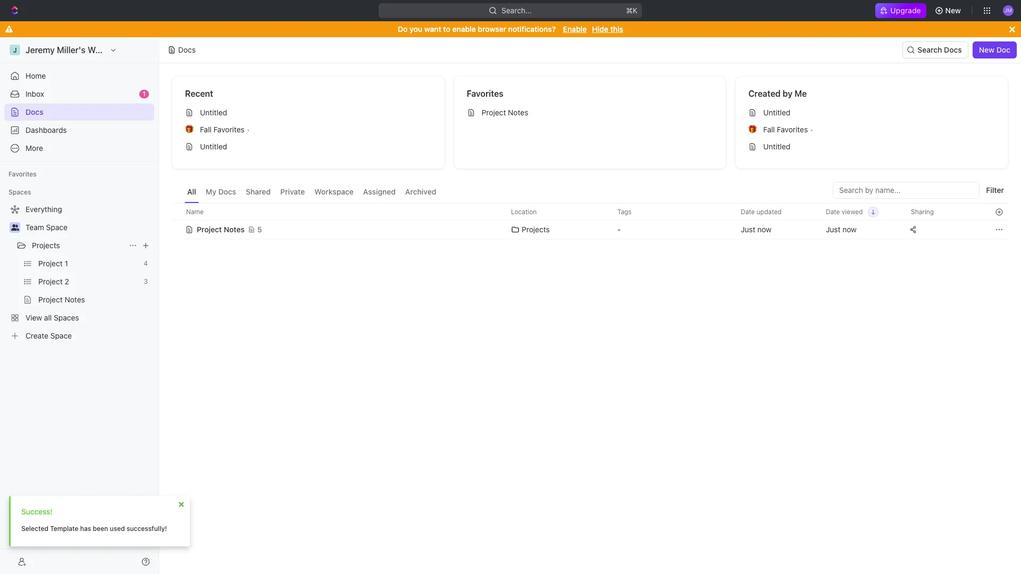 Task type: vqa. For each thing, say whether or not it's contained in the screenshot.
Private
yes



Task type: describe. For each thing, give the bounding box(es) containing it.
notes inside tree
[[65, 295, 85, 304]]

search docs button
[[903, 41, 969, 59]]

2 just from the left
[[826, 225, 841, 234]]

want
[[424, 24, 441, 34]]

sharing
[[911, 208, 934, 216]]

0 vertical spatial notes
[[508, 108, 528, 117]]

tree inside sidebar navigation
[[4, 201, 154, 345]]

view all spaces link
[[4, 310, 152, 327]]

table containing project notes
[[172, 203, 1009, 240]]

docs inside 'button'
[[944, 45, 962, 54]]

do you want to enable browser notifications? enable hide this
[[398, 24, 623, 34]]

new for new
[[946, 6, 961, 15]]

• for created by me
[[810, 125, 813, 134]]

project for project 1 link
[[38, 259, 63, 268]]

favorites button
[[4, 168, 41, 181]]

5
[[257, 225, 262, 234]]

projects inside tree
[[32, 241, 60, 250]]

all
[[187, 187, 196, 196]]

1 just now from the left
[[741, 225, 772, 234]]

user group image
[[11, 224, 19, 231]]

workspace button
[[312, 182, 356, 203]]

3
[[144, 278, 148, 286]]

upgrade link
[[876, 3, 926, 18]]

2 now from the left
[[843, 225, 857, 234]]

selected template has been used successfully!
[[21, 525, 167, 533]]

⌘k
[[626, 6, 638, 15]]

updated
[[757, 208, 782, 216]]

team space link
[[26, 219, 152, 236]]

notes inside table
[[224, 225, 245, 234]]

view
[[26, 313, 42, 322]]

-
[[618, 225, 621, 234]]

been
[[93, 525, 108, 533]]

project 2
[[38, 277, 69, 286]]

to
[[443, 24, 450, 34]]

jeremy miller's workspace, , element
[[10, 45, 20, 55]]

workspace inside sidebar navigation
[[88, 45, 132, 55]]

shared button
[[243, 182, 273, 203]]

project notes inside sidebar navigation
[[38, 295, 85, 304]]

date updated button
[[735, 204, 788, 220]]

jeremy miller's workspace
[[26, 45, 132, 55]]

by
[[783, 89, 793, 98]]

jeremy
[[26, 45, 55, 55]]

selected
[[21, 525, 48, 533]]

date viewed
[[826, 208, 863, 216]]

location
[[511, 208, 537, 216]]

date viewed button
[[820, 204, 879, 220]]

all button
[[185, 182, 199, 203]]

recent
[[185, 89, 213, 98]]

home
[[26, 71, 46, 80]]

do
[[398, 24, 408, 34]]

archived
[[405, 187, 436, 196]]

create space link
[[4, 328, 152, 345]]

0 vertical spatial 1
[[143, 90, 146, 98]]

team space
[[26, 223, 67, 232]]

private
[[280, 187, 305, 196]]

everything
[[26, 205, 62, 214]]

search docs
[[918, 45, 962, 54]]

1 now from the left
[[758, 225, 772, 234]]

project 1
[[38, 259, 68, 268]]

0 vertical spatial project notes link
[[463, 104, 718, 121]]

success!
[[21, 508, 52, 517]]

new doc button
[[973, 41, 1017, 59]]

more button
[[4, 140, 154, 157]]

used
[[110, 525, 125, 533]]

has
[[80, 525, 91, 533]]

home link
[[4, 68, 154, 85]]

view all spaces
[[26, 313, 79, 322]]

enable
[[452, 24, 476, 34]]

assigned button
[[361, 182, 398, 203]]

filter button
[[982, 182, 1009, 199]]

successfully!
[[127, 525, 167, 533]]

my docs button
[[203, 182, 239, 203]]

sidebar navigation
[[0, 37, 161, 574]]

🎁 for created by me
[[749, 126, 757, 134]]

0 horizontal spatial spaces
[[9, 188, 31, 196]]

search...
[[502, 6, 532, 15]]

fall favorites • for created by me
[[764, 125, 813, 134]]

all
[[44, 313, 52, 322]]

jm button
[[1000, 2, 1017, 19]]

archived button
[[403, 182, 439, 203]]

enable
[[563, 24, 587, 34]]

projects link
[[32, 237, 124, 254]]

2
[[65, 277, 69, 286]]

jm
[[1005, 7, 1012, 13]]

• for recent
[[247, 125, 250, 134]]

miller's
[[57, 45, 86, 55]]

fall for recent
[[200, 125, 212, 134]]

you
[[410, 24, 422, 34]]

everything link
[[4, 201, 152, 218]]

dashboards link
[[4, 122, 154, 139]]

fall favorites • for recent
[[200, 125, 250, 134]]



Task type: locate. For each thing, give the bounding box(es) containing it.
just
[[741, 225, 756, 234], [826, 225, 841, 234]]

1 vertical spatial workspace
[[315, 187, 354, 196]]

0 horizontal spatial workspace
[[88, 45, 132, 55]]

docs inside sidebar navigation
[[26, 107, 43, 116]]

assigned
[[363, 187, 396, 196]]

1
[[143, 90, 146, 98], [65, 259, 68, 268]]

row containing name
[[172, 203, 1009, 221]]

2 fall favorites • from the left
[[764, 125, 813, 134]]

0 horizontal spatial 1
[[65, 259, 68, 268]]

project notes inside table
[[197, 225, 245, 234]]

workspace inside button
[[315, 187, 354, 196]]

space for team space
[[46, 223, 67, 232]]

new button
[[931, 2, 968, 19]]

just down date viewed on the top right
[[826, 225, 841, 234]]

project 2 link
[[38, 273, 140, 290]]

1 fall favorites • from the left
[[200, 125, 250, 134]]

now
[[758, 225, 772, 234], [843, 225, 857, 234]]

filter button
[[982, 182, 1009, 199]]

2 horizontal spatial project notes
[[482, 108, 528, 117]]

🎁
[[185, 126, 194, 134], [749, 126, 757, 134]]

search
[[918, 45, 942, 54]]

1 horizontal spatial fall
[[764, 125, 775, 134]]

2 just now from the left
[[826, 225, 857, 234]]

1 horizontal spatial projects
[[522, 225, 550, 234]]

tab list containing all
[[185, 182, 439, 203]]

1 horizontal spatial notes
[[224, 225, 245, 234]]

tree
[[4, 201, 154, 345]]

1 • from the left
[[247, 125, 250, 134]]

1 horizontal spatial spaces
[[54, 313, 79, 322]]

upgrade
[[891, 6, 921, 15]]

date
[[741, 208, 755, 216], [826, 208, 840, 216]]

new up search docs
[[946, 6, 961, 15]]

just now down date updated button
[[741, 225, 772, 234]]

0 horizontal spatial fall favorites •
[[200, 125, 250, 134]]

space right team
[[46, 223, 67, 232]]

1 vertical spatial 1
[[65, 259, 68, 268]]

0 horizontal spatial 🎁
[[185, 126, 194, 134]]

2 date from the left
[[826, 208, 840, 216]]

2 fall from the left
[[764, 125, 775, 134]]

workspace right the private
[[315, 187, 354, 196]]

1 vertical spatial space
[[50, 331, 72, 340]]

1 horizontal spatial date
[[826, 208, 840, 216]]

favorites inside button
[[9, 170, 37, 178]]

2 vertical spatial project notes
[[38, 295, 85, 304]]

2 row from the top
[[172, 219, 1009, 240]]

row up -
[[172, 203, 1009, 221]]

project inside table
[[197, 225, 222, 234]]

0 horizontal spatial just now
[[741, 225, 772, 234]]

date left updated
[[741, 208, 755, 216]]

1 horizontal spatial project notes link
[[463, 104, 718, 121]]

1 row from the top
[[172, 203, 1009, 221]]

new left "doc"
[[979, 45, 995, 54]]

workspace
[[88, 45, 132, 55], [315, 187, 354, 196]]

shared
[[246, 187, 271, 196]]

0 horizontal spatial fall
[[200, 125, 212, 134]]

date for date viewed
[[826, 208, 840, 216]]

1 vertical spatial new
[[979, 45, 995, 54]]

project notes
[[482, 108, 528, 117], [197, 225, 245, 234], [38, 295, 85, 304]]

1 horizontal spatial just now
[[826, 225, 857, 234]]

0 horizontal spatial projects
[[32, 241, 60, 250]]

1 vertical spatial notes
[[224, 225, 245, 234]]

viewed
[[842, 208, 863, 216]]

1 horizontal spatial fall favorites •
[[764, 125, 813, 134]]

date updated
[[741, 208, 782, 216]]

row
[[172, 203, 1009, 221], [172, 219, 1009, 240]]

projects down team space
[[32, 241, 60, 250]]

fall down created
[[764, 125, 775, 134]]

0 vertical spatial new
[[946, 6, 961, 15]]

new inside button
[[946, 6, 961, 15]]

tab list
[[185, 182, 439, 203]]

new doc
[[979, 45, 1011, 54]]

docs right search
[[944, 45, 962, 54]]

new inside button
[[979, 45, 995, 54]]

1 horizontal spatial new
[[979, 45, 995, 54]]

0 vertical spatial space
[[46, 223, 67, 232]]

more
[[26, 144, 43, 153]]

0 horizontal spatial date
[[741, 208, 755, 216]]

me
[[795, 89, 807, 98]]

just down date updated button
[[741, 225, 756, 234]]

1 vertical spatial spaces
[[54, 313, 79, 322]]

date for date updated
[[741, 208, 755, 216]]

now down date updated button
[[758, 225, 772, 234]]

just now down date viewed on the top right
[[826, 225, 857, 234]]

project
[[482, 108, 506, 117], [197, 225, 222, 234], [38, 259, 63, 268], [38, 277, 63, 286], [38, 295, 63, 304]]

space
[[46, 223, 67, 232], [50, 331, 72, 340]]

🎁 down recent
[[185, 126, 194, 134]]

1 🎁 from the left
[[185, 126, 194, 134]]

fall favorites • down recent
[[200, 125, 250, 134]]

2 🎁 from the left
[[749, 126, 757, 134]]

create
[[26, 331, 48, 340]]

dashboards
[[26, 126, 67, 135]]

tags
[[618, 208, 632, 216]]

space for create space
[[50, 331, 72, 340]]

0 vertical spatial projects
[[522, 225, 550, 234]]

docs inside button
[[218, 187, 236, 196]]

1 horizontal spatial workspace
[[315, 187, 354, 196]]

docs right my
[[218, 187, 236, 196]]

created
[[749, 89, 781, 98]]

1 fall from the left
[[200, 125, 212, 134]]

inbox
[[26, 89, 44, 98]]

space down view all spaces
[[50, 331, 72, 340]]

1 horizontal spatial just
[[826, 225, 841, 234]]

create space
[[26, 331, 72, 340]]

projects inside table
[[522, 225, 550, 234]]

spaces right all
[[54, 313, 79, 322]]

spaces down favorites button
[[9, 188, 31, 196]]

untitled
[[200, 108, 227, 117], [764, 108, 791, 117], [200, 142, 227, 151], [764, 142, 791, 151]]

my
[[206, 187, 216, 196]]

project for leftmost project notes link
[[38, 295, 63, 304]]

0 horizontal spatial •
[[247, 125, 250, 134]]

fall down recent
[[200, 125, 212, 134]]

name
[[186, 208, 204, 216]]

workspace right miller's
[[88, 45, 132, 55]]

fall
[[200, 125, 212, 134], [764, 125, 775, 134]]

🎁 for recent
[[185, 126, 194, 134]]

0 horizontal spatial project notes link
[[38, 292, 152, 309]]

new
[[946, 6, 961, 15], [979, 45, 995, 54]]

browser
[[478, 24, 506, 34]]

project notes link
[[463, 104, 718, 121], [38, 292, 152, 309]]

untitled link
[[181, 104, 436, 121], [744, 104, 1000, 121], [181, 138, 436, 155], [744, 138, 1000, 155]]

•
[[247, 125, 250, 134], [810, 125, 813, 134]]

new for new doc
[[979, 45, 995, 54]]

just now
[[741, 225, 772, 234], [826, 225, 857, 234]]

project for project 2 link
[[38, 277, 63, 286]]

1 vertical spatial projects
[[32, 241, 60, 250]]

docs up recent
[[178, 45, 196, 54]]

1 just from the left
[[741, 225, 756, 234]]

1 horizontal spatial now
[[843, 225, 857, 234]]

project 1 link
[[38, 255, 140, 272]]

row down tags
[[172, 219, 1009, 240]]

docs down inbox
[[26, 107, 43, 116]]

j
[[13, 46, 17, 54]]

2 horizontal spatial notes
[[508, 108, 528, 117]]

0 horizontal spatial new
[[946, 6, 961, 15]]

my docs
[[206, 187, 236, 196]]

projects
[[522, 225, 550, 234], [32, 241, 60, 250]]

1 horizontal spatial 🎁
[[749, 126, 757, 134]]

1 date from the left
[[741, 208, 755, 216]]

docs link
[[4, 104, 154, 121]]

table
[[172, 203, 1009, 240]]

fall for created by me
[[764, 125, 775, 134]]

2 • from the left
[[810, 125, 813, 134]]

now down date viewed button at the top right of page
[[843, 225, 857, 234]]

fall favorites • down by
[[764, 125, 813, 134]]

1 vertical spatial project notes link
[[38, 292, 152, 309]]

0 horizontal spatial project notes
[[38, 295, 85, 304]]

0 vertical spatial spaces
[[9, 188, 31, 196]]

private button
[[278, 182, 308, 203]]

0 vertical spatial project notes
[[482, 108, 528, 117]]

0 horizontal spatial just
[[741, 225, 756, 234]]

team
[[26, 223, 44, 232]]

doc
[[997, 45, 1011, 54]]

this
[[610, 24, 623, 34]]

Search by name... text field
[[839, 182, 974, 198]]

projects down location at top
[[522, 225, 550, 234]]

notes
[[508, 108, 528, 117], [224, 225, 245, 234], [65, 295, 85, 304]]

created by me
[[749, 89, 807, 98]]

docs
[[178, 45, 196, 54], [944, 45, 962, 54], [26, 107, 43, 116], [218, 187, 236, 196]]

filter
[[986, 186, 1004, 195]]

row containing project notes
[[172, 219, 1009, 240]]

1 horizontal spatial project notes
[[197, 225, 245, 234]]

1 vertical spatial project notes
[[197, 225, 245, 234]]

1 horizontal spatial •
[[810, 125, 813, 134]]

date left 'viewed'
[[826, 208, 840, 216]]

template
[[50, 525, 78, 533]]

4
[[144, 260, 148, 268]]

1 horizontal spatial 1
[[143, 90, 146, 98]]

🎁 down created
[[749, 126, 757, 134]]

fall favorites •
[[200, 125, 250, 134], [764, 125, 813, 134]]

2 vertical spatial notes
[[65, 295, 85, 304]]

tree containing everything
[[4, 201, 154, 345]]

0 horizontal spatial notes
[[65, 295, 85, 304]]

spaces
[[9, 188, 31, 196], [54, 313, 79, 322]]

notifications?
[[508, 24, 556, 34]]

0 vertical spatial workspace
[[88, 45, 132, 55]]

hide
[[592, 24, 608, 34]]

0 horizontal spatial now
[[758, 225, 772, 234]]

favorites
[[467, 89, 504, 98], [214, 125, 245, 134], [777, 125, 808, 134], [9, 170, 37, 178]]



